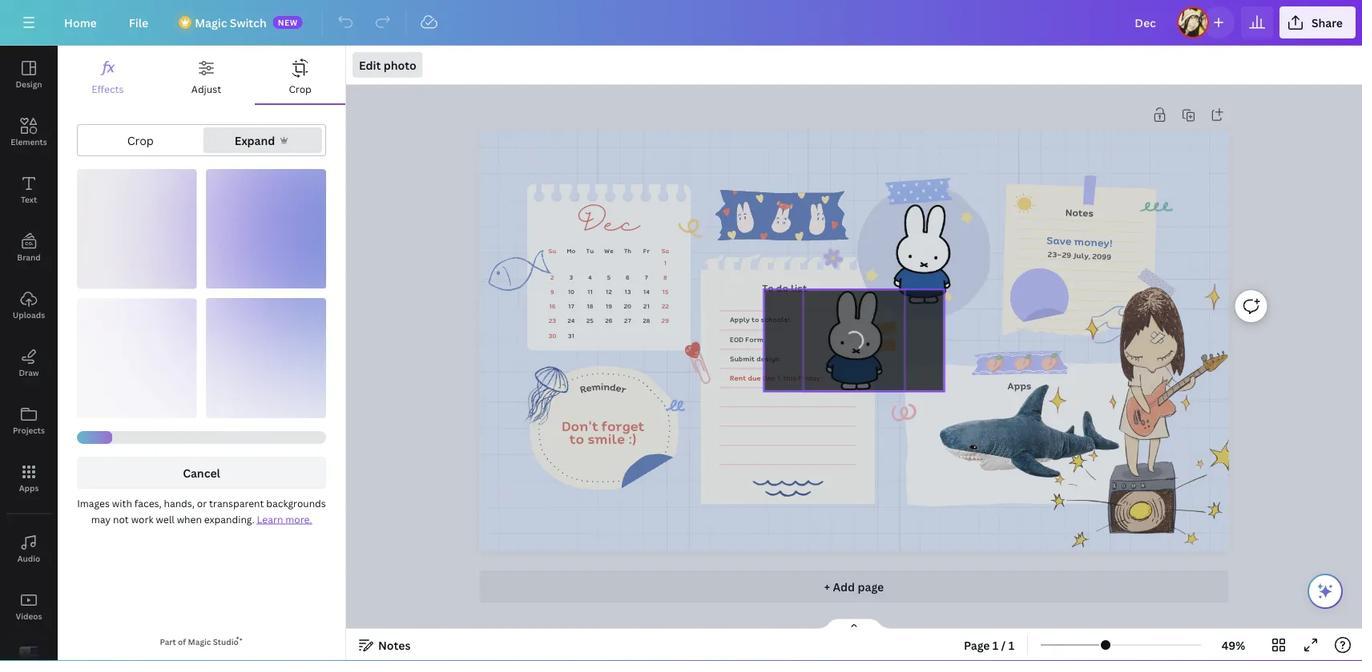 Task type: locate. For each thing, give the bounding box(es) containing it.
31
[[568, 331, 575, 340]]

10 24 3 17 31
[[568, 273, 575, 340]]

29 inside save money! 23-29 july, 2099
[[1062, 249, 1072, 261]]

crop down effects button in the left of the page
[[127, 133, 154, 148]]

main menu bar
[[0, 0, 1363, 46]]

1
[[664, 258, 667, 268], [993, 638, 999, 653], [1009, 638, 1015, 653]]

0 vertical spatial crop
[[289, 82, 312, 95]]

form
[[746, 334, 764, 345]]

canva assistant image
[[1316, 582, 1336, 601]]

10
[[568, 287, 575, 297]]

learn more.
[[257, 513, 312, 526]]

apps
[[1008, 379, 1032, 393], [19, 483, 39, 493]]

9
[[551, 287, 554, 297]]

1 vertical spatial crop
[[127, 133, 154, 148]]

fr 14 28 7 21
[[643, 246, 650, 326]]

th 13 27 6 20
[[624, 246, 632, 326]]

magic right of
[[188, 637, 211, 647]]

not
[[113, 513, 129, 526]]

29 left "july,"
[[1062, 249, 1072, 261]]

24
[[568, 316, 575, 326]]

13
[[625, 287, 631, 297]]

1 horizontal spatial notes
[[1066, 205, 1095, 220]]

brand
[[17, 252, 41, 263]]

studio
[[213, 637, 239, 647]]

to left the smile
[[570, 429, 584, 449]]

0 horizontal spatial 1
[[664, 258, 667, 268]]

0 horizontal spatial to
[[570, 429, 584, 449]]

july,
[[1073, 249, 1091, 262]]

1 horizontal spatial to
[[752, 315, 760, 325]]

Crop button
[[81, 127, 200, 153]]

sea wave linear image
[[1092, 306, 1137, 343]]

eod
[[730, 334, 744, 345]]

submit design
[[730, 353, 780, 364]]

1 vertical spatial apps
[[19, 483, 39, 493]]

1 horizontal spatial 1
[[993, 638, 999, 653]]

Design title text field
[[1123, 6, 1171, 38]]

notes
[[1066, 205, 1095, 220], [378, 638, 411, 653]]

49% button
[[1208, 633, 1260, 658]]

28
[[643, 316, 650, 326]]

dec
[[578, 207, 640, 243], [763, 373, 776, 383]]

:)
[[629, 429, 637, 449]]

1 down sa at the left top
[[664, 258, 667, 268]]

1 horizontal spatial apps
[[1008, 379, 1032, 393]]

work
[[131, 513, 154, 526]]

12
[[606, 287, 612, 297]]

0 vertical spatial notes
[[1066, 205, 1095, 220]]

0 horizontal spatial crop
[[127, 133, 154, 148]]

0 vertical spatial to
[[752, 315, 760, 325]]

apply to schools!
[[730, 315, 791, 325]]

16
[[549, 302, 556, 311]]

to inside don't forget to smile :)
[[570, 429, 584, 449]]

faces,
[[134, 497, 162, 510]]

1 horizontal spatial crop
[[289, 82, 312, 95]]

0 vertical spatial 29
[[1062, 249, 1072, 261]]

elements
[[11, 136, 47, 147]]

1,
[[777, 373, 782, 383]]

6
[[626, 273, 630, 282]]

crop up expand button
[[289, 82, 312, 95]]

more.
[[286, 513, 312, 526]]

1 vertical spatial to
[[570, 429, 584, 449]]

do
[[777, 280, 789, 295]]

we
[[604, 246, 614, 255]]

1 vertical spatial magic
[[188, 637, 211, 647]]

1 vertical spatial notes
[[378, 638, 411, 653]]

photo
[[384, 57, 417, 73]]

magic left switch
[[195, 15, 227, 30]]

1 horizontal spatial dec
[[763, 373, 776, 383]]

backgrounds
[[266, 497, 326, 510]]

sea waves  icon image
[[753, 480, 824, 497]]

29 down 22
[[662, 316, 669, 326]]

fr
[[643, 246, 650, 255]]

magic inside main menu bar
[[195, 15, 227, 30]]

save
[[1047, 232, 1073, 249]]

5
[[607, 273, 611, 282]]

2 horizontal spatial 1
[[1009, 638, 1015, 653]]

elements button
[[0, 103, 58, 161]]

0 horizontal spatial apps
[[19, 483, 39, 493]]

30
[[549, 331, 557, 340]]

switch
[[230, 15, 267, 30]]

images
[[77, 497, 110, 510]]

to right apply
[[752, 315, 760, 325]]

0 horizontal spatial dec
[[578, 207, 640, 243]]

1 left "/"
[[993, 638, 999, 653]]

dec left 1,
[[763, 373, 776, 383]]

jellyfish doodle line art image
[[508, 362, 578, 432]]

su 9 23 2 16 30
[[549, 246, 557, 340]]

0 horizontal spatial notes
[[378, 638, 411, 653]]

to
[[752, 315, 760, 325], [570, 429, 584, 449]]

0 vertical spatial magic
[[195, 15, 227, 30]]

dec up we
[[578, 207, 640, 243]]

projects button
[[0, 392, 58, 450]]

sa 1 15 29 8 22
[[662, 246, 670, 326]]

share
[[1312, 15, 1344, 30]]

page
[[858, 579, 884, 594]]

expand
[[235, 133, 275, 148]]

apps button
[[0, 450, 58, 507]]

tu 11 25 4 18
[[586, 246, 594, 326]]

0 horizontal spatial 29
[[662, 316, 669, 326]]

1 right "/"
[[1009, 638, 1015, 653]]

1 horizontal spatial 29
[[1062, 249, 1072, 261]]

sa
[[662, 246, 670, 255]]

2
[[551, 273, 554, 282]]

15
[[662, 287, 669, 297]]

smile
[[588, 429, 625, 449]]

23-
[[1048, 248, 1063, 260]]

23
[[549, 316, 556, 326]]

part of
[[160, 637, 188, 647]]

1 inside sa 1 15 29 8 22
[[664, 258, 667, 268]]

Expand button
[[203, 127, 322, 153]]

1 vertical spatial 29
[[662, 316, 669, 326]]

edit
[[359, 57, 381, 73]]

don't
[[562, 416, 599, 436]]

29 inside sa 1 15 29 8 22
[[662, 316, 669, 326]]

brand button
[[0, 219, 58, 277]]

well
[[156, 513, 175, 526]]



Task type: vqa. For each thing, say whether or not it's contained in the screenshot.
Creative Brief Doc in Black and White Grey Editorial Style Doc by Canva Creative Studio
no



Task type: describe. For each thing, give the bounding box(es) containing it.
to
[[762, 280, 774, 295]]

money!
[[1074, 233, 1114, 251]]

8
[[664, 273, 667, 282]]

notes button
[[353, 633, 417, 658]]

49%
[[1222, 638, 1246, 653]]

edit photo
[[359, 57, 417, 73]]

+
[[825, 579, 831, 594]]

transparent
[[209, 497, 264, 510]]

apps inside button
[[19, 483, 39, 493]]

21
[[644, 302, 650, 311]]

page 1 / 1
[[964, 638, 1015, 653]]

0 vertical spatial dec
[[578, 207, 640, 243]]

+ add page
[[825, 579, 884, 594]]

audio button
[[0, 520, 58, 578]]

27
[[624, 316, 632, 326]]

design
[[16, 79, 42, 89]]

th
[[624, 246, 632, 255]]

videos button
[[0, 578, 58, 636]]

may
[[91, 513, 111, 526]]

adjust
[[191, 82, 221, 95]]

file
[[129, 15, 148, 30]]

images with faces, hands, or transparent backgrounds may not work well when expanding.
[[77, 497, 326, 526]]

forget
[[602, 416, 645, 436]]

apply
[[730, 315, 750, 325]]

eod form
[[730, 334, 764, 345]]

text
[[21, 194, 37, 205]]

7
[[645, 273, 648, 282]]

uploads
[[13, 309, 45, 320]]

friday
[[799, 373, 821, 383]]

of
[[178, 637, 186, 647]]

hands,
[[164, 497, 195, 510]]

20
[[624, 302, 632, 311]]

save money! 23-29 july, 2099
[[1047, 232, 1114, 263]]

19
[[606, 302, 612, 311]]

to do list
[[762, 280, 808, 295]]

we 12 26 5 19
[[604, 246, 614, 326]]

26
[[605, 316, 613, 326]]

0 vertical spatial apps
[[1008, 379, 1032, 393]]

home
[[64, 15, 97, 30]]

learn more. link
[[257, 513, 312, 526]]

draw
[[19, 367, 39, 378]]

1 vertical spatial dec
[[763, 373, 776, 383]]

with
[[112, 497, 132, 510]]

29 for 1
[[662, 316, 669, 326]]

add
[[833, 579, 855, 594]]

draw button
[[0, 334, 58, 392]]

audio
[[17, 553, 40, 564]]

25
[[587, 316, 594, 326]]

cancel button
[[77, 457, 326, 489]]

29 for money!
[[1062, 249, 1072, 261]]

tu
[[586, 246, 594, 255]]

when
[[177, 513, 202, 526]]

this
[[784, 373, 797, 383]]

page
[[964, 638, 990, 653]]

show pages image
[[816, 618, 893, 631]]

uploads button
[[0, 277, 58, 334]]

fish doodle line art. sea life decoration.hand drawn fish. fish chalk line art. image
[[483, 246, 554, 298]]

crop inside button
[[289, 82, 312, 95]]

17
[[568, 302, 575, 311]]

adjust button
[[158, 46, 255, 103]]

crop inside 'button'
[[127, 133, 154, 148]]

magic switch
[[195, 15, 267, 30]]

magic for magic switch
[[195, 15, 227, 30]]

home link
[[51, 6, 110, 38]]

file button
[[116, 6, 161, 38]]

design
[[757, 353, 780, 364]]

text button
[[0, 161, 58, 219]]

edit photo button
[[353, 52, 423, 78]]

magic for magic studio
[[188, 637, 211, 647]]

side panel tab list
[[0, 46, 58, 661]]

mo
[[567, 246, 576, 255]]

1 for page
[[993, 638, 999, 653]]

notes inside button
[[378, 638, 411, 653]]

22
[[662, 302, 669, 311]]

expanding.
[[204, 513, 255, 526]]

rent
[[730, 373, 747, 383]]

part
[[160, 637, 176, 647]]

list
[[791, 280, 808, 295]]

1 for sa
[[664, 258, 667, 268]]

cute pastel hand drawn doodle line image
[[677, 213, 709, 243]]

2099
[[1092, 250, 1112, 263]]

or
[[197, 497, 207, 510]]

submit
[[730, 353, 755, 364]]

learn
[[257, 513, 283, 526]]

cancel
[[183, 465, 220, 481]]

14
[[643, 287, 650, 297]]

rent due dec 1, this friday
[[730, 373, 821, 383]]

+ add page button
[[480, 571, 1229, 603]]

due
[[748, 373, 761, 383]]



